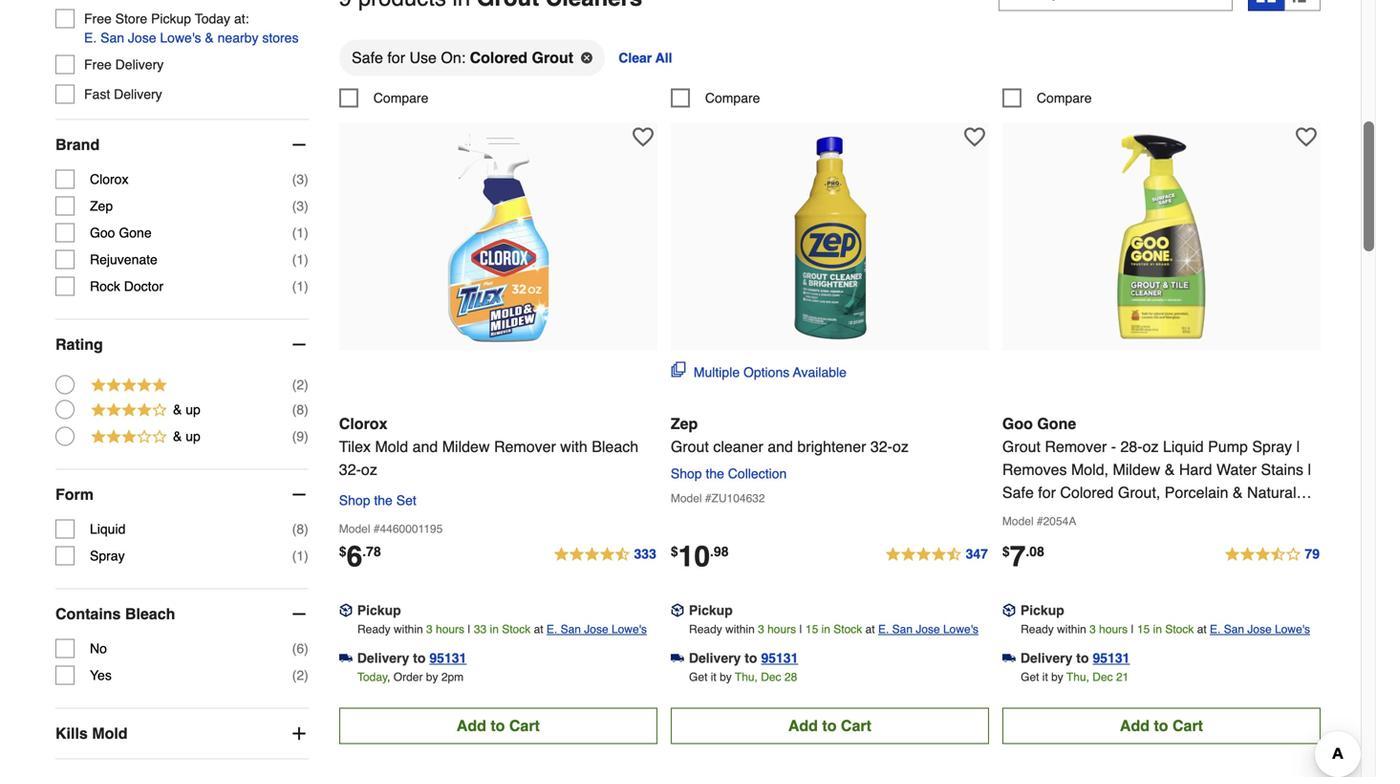 Task type: vqa. For each thing, say whether or not it's contained in the screenshot.


Task type: locate. For each thing, give the bounding box(es) containing it.
1 remover from the left
[[494, 239, 556, 257]]

minus image down plus image
[[289, 677, 309, 697]]

3 delivery from the left
[[1021, 452, 1073, 467]]

1 ready within from the left
[[358, 424, 426, 437]]

minus image down 9
[[289, 286, 309, 306]]

it left 28
[[711, 472, 717, 485]]

ready up "today"
[[358, 424, 391, 437]]

) for 5 stars image
[[304, 178, 309, 194]]

contains
[[55, 406, 121, 424]]

1 horizontal spatial oz
[[893, 239, 909, 257]]

2 up ( 8 )
[[297, 178, 304, 194]]

( 2 ) inside option group
[[292, 178, 309, 194]]

plus image inside kills mold button
[[289, 525, 309, 545]]

spray up stains
[[1253, 239, 1293, 257]]

0 horizontal spatial to
[[413, 452, 426, 467]]

goo up removes
[[1003, 216, 1033, 234]]

0 vertical spatial 6
[[347, 341, 363, 374]]

1 horizontal spatial 32-
[[871, 239, 893, 257]]

3 delivery to 95131 from the left
[[1021, 452, 1130, 467]]

0 horizontal spatial spray
[[90, 350, 125, 365]]

0 vertical spatial 32-
[[871, 239, 893, 257]]

95131 button for get it by thu, dec 28
[[761, 450, 799, 469]]

minus image inside form button
[[289, 286, 309, 306]]

remover inside the goo gone grout remover - 28-oz liquid pump spray | removes mold, mildew & hard water stains | safe for colored grout, porcelain & natural stone model #
[[1045, 239, 1107, 257]]

1 horizontal spatial model #
[[671, 293, 712, 306]]

1 horizontal spatial to
[[745, 452, 758, 467]]

tilex
[[339, 239, 371, 257]]

1 horizontal spatial mildew
[[1113, 262, 1161, 280]]

get left 28
[[689, 472, 708, 485]]

1 dec from the left
[[761, 472, 782, 485]]

0 horizontal spatial 6
[[297, 442, 304, 458]]

grout inside the goo gone grout remover - 28-oz liquid pump spray | removes mold, mildew & hard water stains | safe for colored grout, porcelain & natural stone model #
[[1003, 239, 1041, 257]]

mold,
[[1072, 262, 1109, 280]]

delivery up get it by thu, dec 28
[[689, 452, 741, 467]]

2 truck filled image from the left
[[671, 453, 684, 466]]

ready
[[358, 424, 391, 437], [689, 424, 722, 437], [1021, 424, 1054, 437]]

bleach right with
[[592, 239, 639, 257]]

gone inside the goo gone grout remover - 28-oz liquid pump spray | removes mold, mildew & hard water stains | safe for colored grout, porcelain & natural stone model #
[[1038, 216, 1077, 234]]

minus image inside safe for use on button
[[289, 677, 309, 697]]

compare
[[374, 628, 429, 643], [705, 628, 760, 643], [1037, 628, 1092, 643]]

95131 for get it by thu, dec 28
[[761, 452, 799, 467]]

1 $ from the left
[[339, 345, 347, 360]]

( 2 )
[[292, 178, 309, 194], [292, 469, 309, 484]]

2 thu, from the left
[[1067, 472, 1090, 485]]

goo inside the goo gone grout remover - 28-oz liquid pump spray | removes mold, mildew & hard water stains | safe for colored grout, porcelain & natural stone model #
[[1003, 216, 1033, 234]]

1 vertical spatial for
[[92, 678, 112, 696]]

ready within down pickup on the right bottom
[[1021, 424, 1090, 437]]

dec left 28
[[761, 472, 782, 485]]

bleach inside button
[[125, 406, 175, 424]]

1 2 from the top
[[297, 178, 304, 194]]

brightener
[[798, 239, 866, 257]]

2
[[297, 178, 304, 194], [297, 469, 304, 484], [297, 714, 304, 729]]

thu, left 28
[[735, 472, 758, 485]]

0 vertical spatial the
[[706, 267, 725, 282]]

0 horizontal spatial shop
[[339, 294, 370, 309]]

bleach inside 'clorox tilex mold and mildew remover with bleach 32-oz'
[[592, 239, 639, 257]]

pickup image down 10 at top
[[671, 405, 684, 418]]

2 pickup image from the left
[[671, 405, 684, 418]]

1 horizontal spatial remover
[[1045, 239, 1107, 257]]

oz left liquid
[[1143, 239, 1159, 257]]

1 horizontal spatial dec
[[1093, 472, 1113, 485]]

1 ready from the left
[[358, 424, 391, 437]]

hard
[[1179, 262, 1213, 280]]

1
[[297, 26, 304, 42]]

pickup image down $ 6 .78
[[339, 405, 353, 418]]

plus image for kills mold
[[289, 525, 309, 545]]

2 delivery to 95131 from the left
[[689, 452, 799, 467]]

it for thu, dec 21
[[1043, 472, 1048, 485]]

spray link
[[55, 348, 309, 374]]

safe down wiping
[[55, 678, 88, 696]]

the down cleaner
[[706, 267, 725, 282]]

1 horizontal spatial 95131
[[761, 452, 799, 467]]

model
[[671, 293, 702, 306], [1003, 316, 1034, 329], [339, 324, 370, 337]]

1 95131 button from the left
[[430, 450, 467, 469]]

2 2 from the top
[[297, 469, 304, 484]]

minus image
[[289, 136, 309, 155]]

28
[[785, 472, 797, 485]]

.78
[[363, 345, 381, 360]]

2 delivery from the left
[[689, 452, 741, 467]]

oz inside zep grout cleaner and brightener 32-oz
[[893, 239, 909, 257]]

2 $ from the left
[[671, 345, 678, 360]]

32- inside 'clorox tilex mold and mildew remover with bleach 32-oz'
[[339, 262, 361, 280]]

1 grout from the left
[[671, 239, 709, 257]]

ready down pickup on the right bottom
[[1021, 424, 1054, 437]]

porcelain inside the goo gone grout remover - 28-oz liquid pump spray | removes mold, mildew & hard water stains | safe for colored grout, porcelain & natural stone model #
[[1165, 285, 1229, 302]]

4.5 stars image left "7"
[[885, 345, 989, 368]]

3 ready from the left
[[1021, 424, 1054, 437]]

$ inside $ 6 .78
[[339, 345, 347, 360]]

) for 3 stars "image"
[[304, 230, 309, 245]]

1 horizontal spatial thu,
[[1067, 472, 1090, 485]]

model down shop the collection
[[671, 293, 702, 306]]

safe
[[1003, 285, 1034, 302], [55, 678, 88, 696]]

option group
[[55, 175, 309, 251]]

delivery
[[357, 452, 409, 467], [689, 452, 741, 467], [1021, 452, 1073, 467]]

0 vertical spatial model #
[[671, 293, 712, 306]]

1 horizontal spatial 6
[[347, 341, 363, 374]]

2 vertical spatial 2
[[297, 714, 304, 729]]

4 ( from the top
[[292, 230, 297, 245]]

0 horizontal spatial $
[[339, 345, 347, 360]]

4 ) from the top
[[304, 442, 309, 458]]

set
[[396, 294, 417, 309]]

3 $ from the left
[[1003, 345, 1010, 360]]

1 vertical spatial goo
[[1003, 216, 1033, 234]]

1 horizontal spatial pickup image
[[671, 405, 684, 418]]

and
[[413, 239, 438, 257], [768, 239, 793, 257]]

oz inside the goo gone grout remover - 28-oz liquid pump spray | removes mold, mildew & hard water stains | safe for colored grout, porcelain & natural stone model #
[[1143, 239, 1159, 257]]

delivery to 95131 up get it by thu, dec 21
[[1021, 452, 1130, 467]]

goo gone grout remover - 28-oz liquid pump spray | removes mold, mildew & hard water stains | safe for colored grout, porcelain & natural stone model #
[[1003, 216, 1312, 329]]

minus image up ( 6 )
[[289, 406, 309, 425]]

porcelain down hard
[[1165, 285, 1229, 302]]

delivery up get it by thu, dec 21
[[1021, 452, 1073, 467]]

1 thu, from the left
[[735, 472, 758, 485]]

32-
[[871, 239, 893, 257], [339, 262, 361, 280]]

and up "set"
[[413, 239, 438, 257]]

2 ) from the top
[[304, 203, 309, 219]]

3.5 stars image
[[1224, 345, 1321, 368]]

to for get it by thu, dec 21
[[1077, 452, 1089, 467]]

plus image
[[289, 525, 309, 545], [289, 576, 309, 595]]

0 horizontal spatial goo
[[90, 26, 115, 42]]

for left 'use'
[[92, 678, 112, 696]]

plus image down ( 6 )
[[289, 525, 309, 545]]

0 horizontal spatial model #
[[339, 324, 380, 337]]

1 vertical spatial stone
[[137, 714, 172, 729]]

1 horizontal spatial model
[[671, 293, 702, 306]]

goo up rejuvenate
[[90, 26, 115, 42]]

oz inside 'clorox tilex mold and mildew remover with bleach 32-oz'
[[361, 262, 377, 280]]

ready within up "today"
[[358, 424, 426, 437]]

get it by thu, dec 28
[[689, 472, 797, 485]]

4.5 stars image containing 333
[[553, 345, 658, 368]]

remover up mold,
[[1045, 239, 1107, 257]]

dec for 21
[[1093, 472, 1113, 485]]

| right stains
[[1308, 262, 1312, 280]]

79
[[1305, 347, 1320, 363]]

1 horizontal spatial stone
[[1003, 308, 1043, 325]]

stone down on
[[137, 714, 172, 729]]

0 horizontal spatial for
[[92, 678, 112, 696]]

to for get it by thu, dec 28
[[745, 452, 758, 467]]

3 compare from the left
[[1037, 628, 1092, 643]]

price button
[[55, 561, 309, 610]]

1 horizontal spatial ready within
[[689, 424, 758, 437]]

natural inside the goo gone grout remover - 28-oz liquid pump spray | removes mold, mildew & hard water stains | safe for colored grout, porcelain & natural stone model #
[[1248, 285, 1297, 302]]

32- down tilex
[[339, 262, 361, 280]]

thu, for thu, dec 28
[[735, 472, 758, 485]]

2 get from the left
[[1021, 472, 1040, 485]]

#
[[705, 293, 712, 306], [1037, 316, 1044, 329], [374, 324, 380, 337]]

$
[[339, 345, 347, 360], [671, 345, 678, 360], [1003, 345, 1010, 360]]

2 horizontal spatial to
[[1077, 452, 1089, 467]]

thu, left 21
[[1067, 472, 1090, 485]]

the left "set"
[[374, 294, 393, 309]]

0 horizontal spatial pickup image
[[339, 405, 353, 418]]

it
[[711, 472, 717, 485], [1043, 472, 1048, 485]]

2 plus image from the top
[[289, 576, 309, 595]]

gone for goo gone grout remover - 28-oz liquid pump spray | removes mold, mildew & hard water stains | safe for colored grout, porcelain & natural stone model #
[[1038, 216, 1077, 234]]

gone up rejuvenate
[[119, 26, 152, 42]]

$ left .08
[[1003, 345, 1010, 360]]

1 horizontal spatial $
[[671, 345, 678, 360]]

1 compare from the left
[[374, 628, 429, 643]]

3 ready within from the left
[[1021, 424, 1090, 437]]

ready up get it by thu, dec 28
[[689, 424, 722, 437]]

grout down zep
[[671, 239, 709, 257]]

by
[[720, 472, 732, 485], [1052, 472, 1064, 485]]

2 minus image from the top
[[289, 406, 309, 425]]

# up .08
[[1037, 316, 1044, 329]]

0 vertical spatial minus image
[[289, 286, 309, 306]]

rock doctor
[[90, 80, 163, 95]]

2 inside option group
[[297, 178, 304, 194]]

delivery to 95131 for get it by thu, dec 21
[[1021, 452, 1130, 467]]

compare inside 5013119393 "element"
[[705, 628, 760, 643]]

2 and from the left
[[768, 239, 793, 257]]

ready within
[[358, 424, 426, 437], [689, 424, 758, 437], [1021, 424, 1090, 437]]

stone up .08
[[1003, 308, 1043, 325]]

$ for 6
[[339, 345, 347, 360]]

1 minus image from the top
[[289, 286, 309, 306]]

1 vertical spatial natural
[[90, 714, 133, 729]]

shop down zep
[[671, 267, 702, 282]]

3 minus image from the top
[[289, 677, 309, 697]]

# down shop the collection
[[705, 293, 712, 306]]

by for thu, dec 21
[[1052, 472, 1064, 485]]

# inside the goo gone grout remover - 28-oz liquid pump spray | removes mold, mildew & hard water stains | safe for colored grout, porcelain & natural stone model #
[[1037, 316, 1044, 329]]

model inside the goo gone grout remover - 28-oz liquid pump spray | removes mold, mildew & hard water stains | safe for colored grout, porcelain & natural stone model #
[[1003, 316, 1034, 329]]

2 horizontal spatial #
[[1037, 316, 1044, 329]]

model up $ 6 .78
[[339, 324, 370, 337]]

1 it from the left
[[711, 472, 717, 485]]

minus image inside contains bleach button
[[289, 406, 309, 425]]

1 horizontal spatial safe
[[1003, 285, 1034, 302]]

the
[[706, 267, 725, 282], [374, 294, 393, 309]]

1 horizontal spatial goo
[[1003, 216, 1033, 234]]

0 horizontal spatial it
[[711, 472, 717, 485]]

2 ready from the left
[[689, 424, 722, 437]]

truck filled image for get it by
[[671, 453, 684, 466]]

porcelain
[[1165, 285, 1229, 302], [90, 741, 146, 756]]

remover left with
[[494, 239, 556, 257]]

( 2 ) up ( 8 )
[[292, 178, 309, 194]]

0 vertical spatial stone
[[1003, 308, 1043, 325]]

9
[[297, 230, 304, 245]]

1 horizontal spatial the
[[706, 267, 725, 282]]

& left hard
[[1165, 262, 1175, 280]]

bleach right contains
[[125, 406, 175, 424]]

0 horizontal spatial #
[[374, 324, 380, 337]]

7
[[1010, 341, 1026, 374]]

2 down ( 6 )
[[297, 469, 304, 484]]

0 horizontal spatial delivery to 95131
[[357, 452, 467, 467]]

3 ) from the top
[[304, 230, 309, 245]]

0 horizontal spatial ready within
[[358, 424, 426, 437]]

2 vertical spatial minus image
[[289, 677, 309, 697]]

0 horizontal spatial 95131 button
[[430, 450, 467, 469]]

plus image for price
[[289, 576, 309, 595]]

mildew inside 'clorox tilex mold and mildew remover with bleach 32-oz'
[[442, 239, 490, 257]]

1 horizontal spatial shop
[[671, 267, 702, 282]]

0 vertical spatial ( 2 )
[[292, 178, 309, 194]]

1 and from the left
[[413, 239, 438, 257]]

stone inside the goo gone grout remover - 28-oz liquid pump spray | removes mold, mildew & hard water stains | safe for colored grout, porcelain & natural stone model #
[[1003, 308, 1043, 325]]

# up .78 at top left
[[374, 324, 380, 337]]

remover
[[494, 239, 556, 257], [1045, 239, 1107, 257]]

2 it from the left
[[1043, 472, 1048, 485]]

1 horizontal spatial |
[[1308, 262, 1312, 280]]

1 horizontal spatial 95131 button
[[761, 450, 799, 469]]

shop
[[671, 267, 702, 282], [339, 294, 370, 309]]

delivery up "today"
[[357, 452, 409, 467]]

goo
[[90, 26, 115, 42], [1003, 216, 1033, 234]]

1 get from the left
[[689, 472, 708, 485]]

and inside zep grout cleaner and brightener 32-oz
[[768, 239, 793, 257]]

rejuvenate link
[[55, 51, 309, 78]]

bleach
[[592, 239, 639, 257], [125, 406, 175, 424]]

1 vertical spatial 6
[[297, 442, 304, 458]]

options
[[744, 166, 790, 181]]

2 horizontal spatial oz
[[1143, 239, 1159, 257]]

get it by thu, dec 21
[[1021, 472, 1129, 485]]

natural down stains
[[1248, 285, 1297, 302]]

shop left "set"
[[339, 294, 370, 309]]

95131
[[430, 452, 467, 467], [761, 452, 799, 467], [1093, 452, 1130, 467]]

1 truck filled image from the left
[[339, 453, 353, 466]]

0 vertical spatial mildew
[[442, 239, 490, 257]]

safe down removes
[[1003, 285, 1034, 302]]

3 ( from the top
[[292, 203, 297, 219]]

1 horizontal spatial mold
[[375, 239, 408, 257]]

2 95131 from the left
[[761, 452, 799, 467]]

option group containing (
[[55, 175, 309, 251]]

4.5 stars image containing 347
[[885, 345, 989, 368]]

get for get it by thu, dec 21
[[1021, 472, 1040, 485]]

2 grout from the left
[[1003, 239, 1041, 257]]

get down pickup on the right bottom
[[1021, 472, 1040, 485]]

goo for goo gone grout remover - 28-oz liquid pump spray | removes mold, mildew & hard water stains | safe for colored grout, porcelain & natural stone model #
[[1003, 216, 1033, 234]]

by for thu, dec 28
[[720, 472, 732, 485]]

yes
[[90, 469, 112, 484]]

1 vertical spatial bleach
[[125, 406, 175, 424]]

form button
[[55, 271, 309, 321]]

spray up contains bleach
[[90, 350, 125, 365]]

oz right brightener at top right
[[893, 239, 909, 257]]

0 horizontal spatial get
[[689, 472, 708, 485]]

6 ( from the top
[[292, 469, 297, 484]]

50291543 element
[[339, 626, 429, 645]]

delivery to 95131 up get it by thu, dec 28
[[689, 452, 799, 467]]

2 horizontal spatial within
[[1057, 424, 1087, 437]]

0 horizontal spatial mold
[[92, 526, 128, 544]]

mold down clorox
[[375, 239, 408, 257]]

2 dec from the left
[[1093, 472, 1113, 485]]

$ left .78 at top left
[[339, 345, 347, 360]]

1 horizontal spatial gone
[[1038, 216, 1077, 234]]

0 horizontal spatial model
[[339, 324, 370, 337]]

2 compare from the left
[[705, 628, 760, 643]]

1 vertical spatial spray
[[90, 350, 125, 365]]

1 vertical spatial 2
[[297, 469, 304, 484]]

0 vertical spatial gone
[[119, 26, 152, 42]]

grout up removes
[[1003, 239, 1041, 257]]

&
[[1165, 262, 1175, 280], [1233, 285, 1243, 302]]

1 vertical spatial safe
[[55, 678, 88, 696]]

1 vertical spatial shop
[[339, 294, 370, 309]]

and up 'collection'
[[768, 239, 793, 257]]

model up .08
[[1003, 316, 1034, 329]]

1 horizontal spatial 4.5 stars image
[[885, 345, 989, 368]]

by left 21
[[1052, 472, 1064, 485]]

truck filled image
[[1003, 453, 1016, 466]]

1 plus image from the top
[[289, 525, 309, 545]]

1 4.5 stars image from the left
[[553, 345, 658, 368]]

the for collection
[[706, 267, 725, 282]]

6
[[347, 341, 363, 374], [297, 442, 304, 458]]

1 horizontal spatial porcelain
[[1165, 285, 1229, 302]]

5013769101 element
[[1003, 626, 1092, 645]]

2 4.5 stars image from the left
[[885, 345, 989, 368]]

2 ready within from the left
[[689, 424, 758, 437]]

0 vertical spatial plus image
[[289, 525, 309, 545]]

plus image inside price button
[[289, 576, 309, 595]]

mildew inside the goo gone grout remover - 28-oz liquid pump spray | removes mold, mildew & hard water stains | safe for colored grout, porcelain & natural stone model #
[[1113, 262, 1161, 280]]

mold
[[375, 239, 408, 257], [92, 526, 128, 544]]

delivery to 95131 up "today"
[[357, 452, 467, 467]]

delivery for get it by thu, dec 21
[[1021, 452, 1073, 467]]

2 by from the left
[[1052, 472, 1064, 485]]

1 horizontal spatial delivery
[[689, 452, 741, 467]]

2 remover from the left
[[1045, 239, 1107, 257]]

0 vertical spatial spray
[[1253, 239, 1293, 257]]

it down pickup on the right bottom
[[1043, 472, 1048, 485]]

contains bleach button
[[55, 391, 309, 440]]

0 vertical spatial porcelain
[[1165, 285, 1229, 302]]

minus image
[[289, 286, 309, 306], [289, 406, 309, 425], [289, 677, 309, 697]]

dec left 21
[[1093, 472, 1113, 485]]

within
[[394, 424, 423, 437], [726, 424, 755, 437], [1057, 424, 1087, 437]]

5 stars image
[[90, 177, 168, 198]]

natural
[[1248, 285, 1297, 302], [90, 714, 133, 729]]

& down water
[[1233, 285, 1243, 302]]

mold right kills
[[92, 526, 128, 544]]

3 pickup image from the left
[[1003, 405, 1016, 418]]

clorox plus tilex daily shower cleaner 32-oz image
[[1057, 670, 1267, 777]]

32- right brightener at top right
[[871, 239, 893, 257]]

mold inside 'clorox tilex mold and mildew remover with bleach 32-oz'
[[375, 239, 408, 257]]

2 horizontal spatial 95131 button
[[1093, 450, 1130, 469]]

compare inside 50291543 'element'
[[374, 628, 429, 643]]

3 95131 button from the left
[[1093, 450, 1130, 469]]

0 vertical spatial 2
[[297, 178, 304, 194]]

2 95131 button from the left
[[761, 450, 799, 469]]

safe inside the goo gone grout remover - 28-oz liquid pump spray | removes mold, mildew & hard water stains | safe for colored grout, porcelain & natural stone model #
[[1003, 285, 1034, 302]]

2 within from the left
[[726, 424, 755, 437]]

1 ( 2 ) from the top
[[292, 178, 309, 194]]

pickup image for get it by thu, dec 28
[[671, 405, 684, 418]]

3 95131 from the left
[[1093, 452, 1130, 467]]

ready within for get it by thu, dec 28
[[689, 424, 758, 437]]

4.5 stars image for 10
[[885, 345, 989, 368]]

4 stars image
[[90, 201, 168, 223]]

clorox tilex mold and mildew remover with bleach 32-oz image
[[393, 0, 604, 144]]

gone
[[119, 26, 152, 42], [1038, 216, 1077, 234]]

rock doctor link
[[55, 78, 309, 105]]

1 delivery from the left
[[357, 452, 409, 467]]

with
[[560, 239, 588, 257]]

1 horizontal spatial within
[[726, 424, 755, 437]]

0 horizontal spatial oz
[[361, 262, 377, 280]]

0 horizontal spatial mildew
[[442, 239, 490, 257]]

dec for 28
[[761, 472, 782, 485]]

( 2 ) down ( 6 )
[[292, 469, 309, 484]]

0 horizontal spatial delivery
[[357, 452, 409, 467]]

ready within up get it by thu, dec 28
[[689, 424, 758, 437]]

3 within from the left
[[1057, 424, 1087, 437]]

minus image for contains bleach
[[289, 406, 309, 425]]

0 vertical spatial shop
[[671, 267, 702, 282]]

2 horizontal spatial pickup image
[[1003, 405, 1016, 418]]

natural down the safe for use on
[[90, 714, 133, 729]]

model # inside model # button
[[339, 324, 380, 337]]

0 vertical spatial mold
[[375, 239, 408, 257]]

spray
[[1253, 239, 1293, 257], [90, 350, 125, 365]]

actual price $7.08 element
[[1003, 341, 1045, 374]]

$ inside $ 7 .08
[[1003, 345, 1010, 360]]

today
[[358, 472, 388, 485]]

dec
[[761, 472, 782, 485], [1093, 472, 1113, 485]]

and inside 'clorox tilex mold and mildew remover with bleach 32-oz'
[[413, 239, 438, 257]]

1 vertical spatial plus image
[[289, 576, 309, 595]]

| up stains
[[1297, 239, 1301, 257]]

model inside button
[[339, 324, 370, 337]]

model # down shop the collection
[[671, 293, 712, 306]]

1 vertical spatial ( 2 )
[[292, 469, 309, 484]]

0 horizontal spatial safe
[[55, 678, 88, 696]]

1 horizontal spatial natural
[[1248, 285, 1297, 302]]

1 horizontal spatial #
[[705, 293, 712, 306]]

4.5 stars image left 10 at top
[[553, 345, 658, 368]]

$ right the 333
[[671, 345, 678, 360]]

pickup image
[[339, 405, 353, 418], [671, 405, 684, 418], [1003, 405, 1016, 418]]

4.5 stars image
[[553, 345, 658, 368], [885, 345, 989, 368]]

0 horizontal spatial grout
[[671, 239, 709, 257]]

gone up removes
[[1038, 216, 1077, 234]]

1 vertical spatial model #
[[339, 324, 380, 337]]

model #
[[671, 293, 712, 306], [339, 324, 380, 337]]

3 to from the left
[[1077, 452, 1089, 467]]

(
[[292, 26, 297, 42], [292, 178, 297, 194], [292, 203, 297, 219], [292, 230, 297, 245], [292, 442, 297, 458], [292, 469, 297, 484]]

contains bleach
[[55, 406, 175, 424]]

porcelain down the natural stone
[[90, 741, 146, 756]]

2 up the 5
[[297, 714, 304, 729]]

1 vertical spatial the
[[374, 294, 393, 309]]

for down removes
[[1038, 285, 1056, 302]]

wiping required
[[55, 627, 177, 645]]

collection
[[728, 267, 787, 282]]

1 horizontal spatial ready
[[689, 424, 722, 437]]

oz down tilex
[[361, 262, 377, 280]]

by left 28
[[720, 472, 732, 485]]

1 pickup image from the left
[[339, 405, 353, 418]]

$ inside $ 10 .98
[[671, 345, 678, 360]]

and for brightener
[[768, 239, 793, 257]]

pickup image left pickup on the right bottom
[[1003, 405, 1016, 418]]

0 horizontal spatial compare
[[374, 628, 429, 643]]

1 by from the left
[[720, 472, 732, 485]]

3 stars image
[[90, 228, 168, 250]]

0 vertical spatial for
[[1038, 285, 1056, 302]]

0 vertical spatial goo
[[90, 26, 115, 42]]

1 ) from the top
[[304, 178, 309, 194]]

1 horizontal spatial for
[[1038, 285, 1056, 302]]

and for mildew
[[413, 239, 438, 257]]

0 horizontal spatial dec
[[761, 472, 782, 485]]

1 vertical spatial gone
[[1038, 216, 1077, 234]]

grout,
[[1118, 285, 1161, 302]]

truck filled image
[[339, 453, 353, 466], [671, 453, 684, 466]]

1 horizontal spatial delivery to 95131
[[689, 452, 799, 467]]

plus image up plus image
[[289, 576, 309, 595]]

get
[[689, 472, 708, 485], [1021, 472, 1040, 485]]

model # up .78 at top left
[[339, 324, 380, 337]]

compare inside 5013769101 element
[[1037, 628, 1092, 643]]

2 to from the left
[[745, 452, 758, 467]]

95131 for get it by thu, dec 21
[[1093, 452, 1130, 467]]



Task type: describe. For each thing, give the bounding box(es) containing it.
doctor
[[124, 80, 163, 95]]

oz for 32-
[[893, 239, 909, 257]]

remover inside 'clorox tilex mold and mildew remover with bleach 32-oz'
[[494, 239, 556, 257]]

( 8 )
[[292, 203, 309, 219]]

rating
[[55, 137, 103, 155]]

multiple
[[694, 166, 740, 181]]

5013119393 element
[[671, 626, 760, 645]]

5 ( from the top
[[292, 442, 297, 458]]

rating button
[[55, 121, 309, 171]]

1 95131 from the left
[[430, 452, 467, 467]]

required
[[111, 627, 177, 645]]

water
[[1217, 262, 1257, 280]]

multiple options available
[[694, 166, 847, 181]]

347
[[966, 347, 988, 363]]

( 6 )
[[292, 442, 309, 458]]

10
[[678, 341, 710, 374]]

) for 4 stars image
[[304, 203, 309, 219]]

clorox
[[339, 216, 388, 234]]

use
[[117, 678, 145, 696]]

available
[[793, 166, 847, 181]]

ready within for get it by thu, dec 21
[[1021, 424, 1090, 437]]

goo gone
[[90, 26, 152, 42]]

colored
[[1061, 285, 1114, 302]]

liquid
[[1163, 239, 1204, 257]]

ready for get it by thu, dec 28
[[689, 424, 722, 437]]

4.5 stars image for 6
[[553, 345, 658, 368]]

zep grout cleaner and brightener 32-oz image
[[725, 0, 935, 144]]

rejuvenate grout deep cleaner 32-oz image
[[725, 670, 935, 777]]

delivery for get it by thu, dec 28
[[689, 452, 741, 467]]

oz for 28-
[[1143, 239, 1159, 257]]

minus image for form
[[289, 286, 309, 306]]

1 vertical spatial |
[[1308, 262, 1312, 280]]

minus image for safe for use on
[[289, 677, 309, 697]]

95131 button for get it by thu, dec 21
[[1093, 450, 1130, 469]]

stains
[[1261, 262, 1304, 280]]

21
[[1116, 472, 1129, 485]]

price
[[55, 577, 93, 594]]

gone for goo gone
[[119, 26, 152, 42]]

goo gone  grout remover - 28-oz liquid pump spray | removes mold, mildew & hard water stains | safe for colored grout, porcelain & natural stone image
[[1057, 0, 1267, 144]]

1 to from the left
[[413, 452, 426, 467]]

it for thu, dec 28
[[711, 472, 717, 485]]

$ 10 .98
[[671, 341, 729, 374]]

1 within from the left
[[394, 424, 423, 437]]

within for get it by thu, dec 28
[[726, 424, 755, 437]]

0 horizontal spatial |
[[1297, 239, 1301, 257]]

actual price $6.78 element
[[339, 341, 381, 374]]

79 button
[[1224, 345, 1321, 368]]

wiping
[[55, 627, 106, 645]]

kills mold button
[[55, 510, 309, 560]]

goo for goo gone
[[90, 26, 115, 42]]

1 vertical spatial &
[[1233, 285, 1243, 302]]

zep grout cleaner and brightener 32-oz
[[671, 216, 909, 257]]

1 delivery to 95131 from the left
[[357, 452, 467, 467]]

on
[[149, 678, 170, 696]]

347 button
[[885, 345, 989, 368]]

-
[[1111, 239, 1117, 257]]

ready for get it by thu, dec 21
[[1021, 424, 1054, 437]]

28-
[[1121, 239, 1143, 257]]

removes
[[1003, 262, 1067, 280]]

mold inside button
[[92, 526, 128, 544]]

safe inside button
[[55, 678, 88, 696]]

333
[[634, 347, 657, 363]]

rock
[[90, 80, 120, 95]]

0 horizontal spatial natural
[[90, 714, 133, 729]]

for inside button
[[92, 678, 112, 696]]

pump
[[1208, 239, 1248, 257]]

rock doctor tile and grout 24-oz grout cleaner 24-oz image
[[393, 670, 604, 777]]

pickup
[[1021, 404, 1065, 419]]

.08
[[1026, 345, 1045, 360]]

compare for 5013119393 "element"
[[705, 628, 760, 643]]

plus image
[[289, 627, 309, 646]]

thu, for thu, dec 21
[[1067, 472, 1090, 485]]

pickup image for get it by thu, dec 21
[[1003, 405, 1016, 418]]

the for set
[[374, 294, 393, 309]]

1 ( from the top
[[292, 26, 297, 42]]

grout inside zep grout cleaner and brightener 32-oz
[[671, 239, 709, 257]]

shop the collection
[[671, 267, 787, 282]]

0 horizontal spatial stone
[[137, 714, 172, 729]]

for inside the goo gone grout remover - 28-oz liquid pump spray | removes mold, mildew & hard water stains | safe for colored grout, porcelain & natural stone model #
[[1038, 285, 1056, 302]]

form
[[55, 287, 94, 305]]

# inside button
[[374, 324, 380, 337]]

shop for shop the collection
[[671, 267, 702, 282]]

$ 7 .08
[[1003, 341, 1045, 374]]

within for get it by thu, dec 21
[[1057, 424, 1087, 437]]

truck filled image for today
[[339, 453, 353, 466]]

natural stone
[[90, 714, 172, 729]]

kills mold
[[55, 526, 128, 544]]

compare for 50291543 'element' at bottom
[[374, 628, 429, 643]]

compare for 5013769101 element
[[1037, 628, 1092, 643]]

$ for 10
[[671, 345, 678, 360]]

6 for $ 6 .78
[[347, 341, 363, 374]]

5 ) from the top
[[304, 469, 309, 484]]

shop for shop the set
[[339, 294, 370, 309]]

clorox tilex mold and mildew remover with bleach 32-oz
[[339, 216, 639, 280]]

0 horizontal spatial &
[[1165, 262, 1175, 280]]

delivery to 95131 for get it by thu, dec 28
[[689, 452, 799, 467]]

rejuvenate
[[90, 53, 158, 68]]

32- inside zep grout cleaner and brightener 32-oz
[[871, 239, 893, 257]]

model # button
[[339, 321, 458, 340]]

no
[[90, 442, 107, 458]]

shop the set
[[339, 294, 417, 309]]

safe for use on
[[55, 678, 170, 696]]

2 ( 2 ) from the top
[[292, 469, 309, 484]]

( 1
[[292, 26, 304, 42]]

get for get it by thu, dec 28
[[689, 472, 708, 485]]

safe for use on button
[[55, 662, 309, 712]]

wiping required button
[[55, 611, 309, 661]]

2 ( from the top
[[292, 178, 297, 194]]

6 for ( 6 )
[[297, 442, 304, 458]]

actual price $10.98 element
[[671, 341, 729, 374]]

zep
[[671, 216, 698, 234]]

$ 6 .78
[[339, 341, 381, 374]]

3 2 from the top
[[297, 714, 304, 729]]

1 vertical spatial porcelain
[[90, 741, 146, 756]]

shop the collection link
[[671, 267, 795, 282]]

cleaner
[[713, 239, 764, 257]]

.98
[[710, 345, 729, 360]]

$ for 7
[[1003, 345, 1010, 360]]

8
[[297, 203, 304, 219]]

kills
[[55, 526, 88, 544]]

5
[[297, 741, 304, 756]]

( 9 )
[[292, 230, 309, 245]]

333 button
[[553, 345, 658, 368]]

spray inside the goo gone grout remover - 28-oz liquid pump spray | removes mold, mildew & hard water stains | safe for colored grout, porcelain & natural stone model #
[[1253, 239, 1293, 257]]

multiple options available link
[[671, 163, 847, 183]]



